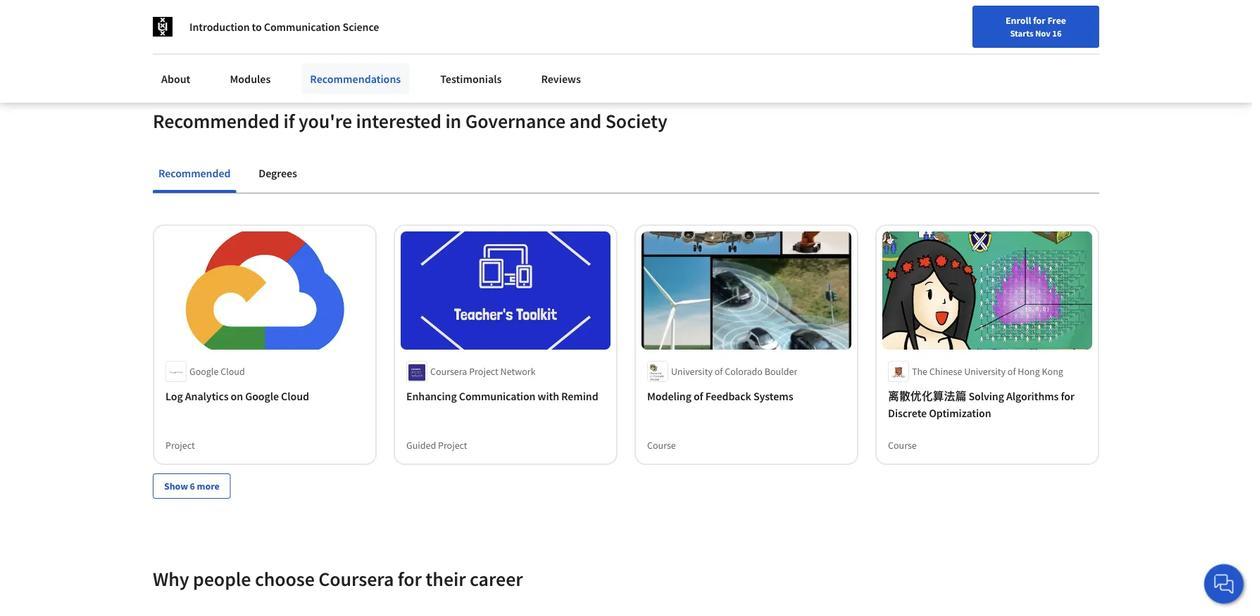 Task type: locate. For each thing, give the bounding box(es) containing it.
project for guided
[[438, 439, 468, 452]]

university up "solving"
[[965, 366, 1006, 378]]

1 horizontal spatial coursera
[[430, 366, 467, 378]]

recommended button
[[153, 157, 236, 190]]

introduction
[[190, 20, 250, 34]]

free
[[1048, 14, 1067, 27]]

google right on
[[245, 389, 279, 404]]

1 vertical spatial for
[[1061, 389, 1075, 404]]

course down discrete
[[888, 439, 917, 452]]

course down modeling
[[647, 439, 676, 452]]

kong
[[1042, 366, 1064, 378]]

0 vertical spatial coursera
[[430, 366, 467, 378]]

analytics
[[185, 389, 229, 404]]

science
[[343, 20, 379, 34]]

choose
[[255, 567, 315, 592]]

16
[[1053, 27, 1062, 39]]

communication right to
[[264, 20, 341, 34]]

project up show
[[166, 439, 195, 452]]

1 horizontal spatial cloud
[[281, 389, 309, 404]]

0 vertical spatial for
[[1034, 14, 1046, 27]]

1 vertical spatial cloud
[[281, 389, 309, 404]]

0 horizontal spatial coursera
[[319, 567, 394, 592]]

on
[[231, 389, 243, 404]]

cloud up on
[[221, 366, 245, 378]]

离散优化算法篇 solving algorithms for discrete optimization link
[[888, 388, 1087, 422]]

about link
[[153, 63, 199, 94]]

show 6 more button
[[153, 474, 231, 499]]

recommended for recommended if you're interested in governance and society
[[153, 109, 280, 134]]

cloud
[[221, 366, 245, 378], [281, 389, 309, 404]]

coursera project network
[[430, 366, 536, 378]]

1 horizontal spatial for
[[1034, 14, 1046, 27]]

0 vertical spatial cloud
[[221, 366, 245, 378]]

systems
[[754, 389, 794, 404]]

coursera
[[430, 366, 467, 378], [319, 567, 394, 592]]

project up enhancing communication with remind at the bottom of the page
[[469, 366, 499, 378]]

society
[[606, 109, 668, 134]]

for inside enroll for free starts nov 16
[[1034, 14, 1046, 27]]

modules link
[[221, 63, 279, 94]]

optimization
[[929, 406, 992, 420]]

1 horizontal spatial of
[[715, 366, 723, 378]]

hong
[[1018, 366, 1040, 378]]

reviews
[[541, 72, 581, 86]]

university up modeling
[[671, 366, 713, 378]]

1 course from the left
[[647, 439, 676, 452]]

recommended for recommended
[[159, 166, 231, 181]]

university of amsterdam image
[[153, 17, 173, 37]]

communication
[[264, 20, 341, 34], [459, 389, 536, 404]]

modeling of feedback systems link
[[647, 388, 846, 405]]

with
[[538, 389, 559, 404]]

0 vertical spatial google
[[190, 366, 219, 378]]

log analytics on google cloud
[[166, 389, 309, 404]]

for up nov
[[1034, 14, 1046, 27]]

the
[[912, 366, 928, 378]]

people
[[193, 567, 251, 592]]

recommended inside button
[[159, 166, 231, 181]]

2 vertical spatial for
[[398, 567, 422, 592]]

1 horizontal spatial university
[[965, 366, 1006, 378]]

0 horizontal spatial communication
[[264, 20, 341, 34]]

2 horizontal spatial project
[[469, 366, 499, 378]]

project
[[469, 366, 499, 378], [166, 439, 195, 452], [438, 439, 468, 452]]

enroll for free starts nov 16
[[1006, 14, 1067, 39]]

0 vertical spatial recommended
[[153, 109, 280, 134]]

0 horizontal spatial for
[[398, 567, 422, 592]]

2 horizontal spatial of
[[1008, 366, 1016, 378]]

enroll
[[1006, 14, 1032, 27]]

communication down coursera project network
[[459, 389, 536, 404]]

of for boulder
[[715, 366, 723, 378]]

network
[[501, 366, 536, 378]]

for left their
[[398, 567, 422, 592]]

boulder
[[765, 366, 798, 378]]

interested
[[356, 109, 442, 134]]

1 vertical spatial google
[[245, 389, 279, 404]]

0 horizontal spatial of
[[694, 389, 703, 404]]

google
[[190, 366, 219, 378], [245, 389, 279, 404]]

2 course from the left
[[888, 439, 917, 452]]

1 horizontal spatial project
[[438, 439, 468, 452]]

1 vertical spatial communication
[[459, 389, 536, 404]]

0 horizontal spatial google
[[190, 366, 219, 378]]

None search field
[[201, 9, 539, 37]]

1 horizontal spatial course
[[888, 439, 917, 452]]

modules
[[230, 72, 271, 86]]

0 horizontal spatial university
[[671, 366, 713, 378]]

project for coursera
[[469, 366, 499, 378]]

cloud right on
[[281, 389, 309, 404]]

of up modeling of feedback systems
[[715, 366, 723, 378]]

for down kong
[[1061, 389, 1075, 404]]

show notifications image
[[1062, 18, 1079, 35]]

feedback
[[706, 389, 752, 404]]

of left the hong
[[1008, 366, 1016, 378]]

remind
[[562, 389, 599, 404]]

0 horizontal spatial course
[[647, 439, 676, 452]]

google up analytics
[[190, 366, 219, 378]]

1 horizontal spatial communication
[[459, 389, 536, 404]]

for
[[1034, 14, 1046, 27], [1061, 389, 1075, 404], [398, 567, 422, 592]]

if
[[283, 109, 295, 134]]

2 university from the left
[[965, 366, 1006, 378]]

1 vertical spatial coursera
[[319, 567, 394, 592]]

chinese
[[930, 366, 963, 378]]

project right guided
[[438, 439, 468, 452]]

1 university from the left
[[671, 366, 713, 378]]

recommended
[[153, 109, 280, 134], [159, 166, 231, 181]]

google cloud
[[190, 366, 245, 378]]

recommendations
[[310, 72, 401, 86]]

1 vertical spatial recommended
[[159, 166, 231, 181]]

course for 离散优化算法篇 solving algorithms for discrete optimization
[[888, 439, 917, 452]]

university
[[671, 366, 713, 378], [965, 366, 1006, 378]]

log analytics on google cloud link
[[166, 388, 364, 405]]

2 horizontal spatial for
[[1061, 389, 1075, 404]]

collection element
[[144, 194, 1108, 522]]

of right modeling
[[694, 389, 703, 404]]

of
[[715, 366, 723, 378], [1008, 366, 1016, 378], [694, 389, 703, 404]]

1 horizontal spatial google
[[245, 389, 279, 404]]

course
[[647, 439, 676, 452], [888, 439, 917, 452]]



Task type: describe. For each thing, give the bounding box(es) containing it.
why people choose coursera for their career
[[153, 567, 523, 592]]

and
[[570, 109, 602, 134]]

log
[[166, 389, 183, 404]]

testimonials
[[441, 72, 502, 86]]

enhancing communication with remind
[[406, 389, 599, 404]]

why
[[153, 567, 189, 592]]

starts
[[1011, 27, 1034, 39]]

solving
[[969, 389, 1005, 404]]

modeling of feedback systems
[[647, 389, 794, 404]]

university of colorado boulder
[[671, 366, 798, 378]]

recommendations link
[[302, 63, 410, 94]]

guided
[[406, 439, 436, 452]]

coursera inside collection element
[[430, 366, 467, 378]]

communication inside collection element
[[459, 389, 536, 404]]

enhancing communication with remind link
[[406, 388, 605, 405]]

cloud inside log analytics on google cloud link
[[281, 389, 309, 404]]

chat with us image
[[1213, 573, 1236, 596]]

离散优化算法篇 solving algorithms for discrete optimization
[[888, 389, 1075, 420]]

show
[[164, 480, 188, 493]]

0 vertical spatial communication
[[264, 20, 341, 34]]

recommended if you're interested in governance and society
[[153, 109, 668, 134]]

more
[[197, 480, 220, 493]]

google inside log analytics on google cloud link
[[245, 389, 279, 404]]

nov
[[1036, 27, 1051, 39]]

6
[[190, 480, 195, 493]]

their
[[426, 567, 466, 592]]

career
[[470, 567, 523, 592]]

for inside 离散优化算法篇 solving algorithms for discrete optimization
[[1061, 389, 1075, 404]]

discrete
[[888, 406, 927, 420]]

离散优化算法篇
[[888, 389, 967, 404]]

degrees
[[259, 166, 297, 181]]

modeling
[[647, 389, 692, 404]]

in
[[446, 109, 462, 134]]

colorado
[[725, 366, 763, 378]]

the chinese university of hong kong
[[912, 366, 1064, 378]]

of for systems
[[694, 389, 703, 404]]

course for modeling of feedback systems
[[647, 439, 676, 452]]

enhancing
[[406, 389, 457, 404]]

0 horizontal spatial project
[[166, 439, 195, 452]]

testimonials link
[[432, 63, 510, 94]]

recommendation tabs tab list
[[153, 157, 1100, 193]]

degrees button
[[253, 157, 303, 190]]

guided project
[[406, 439, 468, 452]]

0 horizontal spatial cloud
[[221, 366, 245, 378]]

show 6 more
[[164, 480, 220, 493]]

you're
[[299, 109, 352, 134]]

english button
[[957, 0, 1042, 46]]

about
[[161, 72, 190, 86]]

english
[[982, 16, 1017, 30]]

algorithms
[[1007, 389, 1059, 404]]

to
[[252, 20, 262, 34]]

reviews link
[[533, 63, 590, 94]]

introduction to communication science
[[190, 20, 379, 34]]

governance
[[465, 109, 566, 134]]



Task type: vqa. For each thing, say whether or not it's contained in the screenshot.
Cloud
yes



